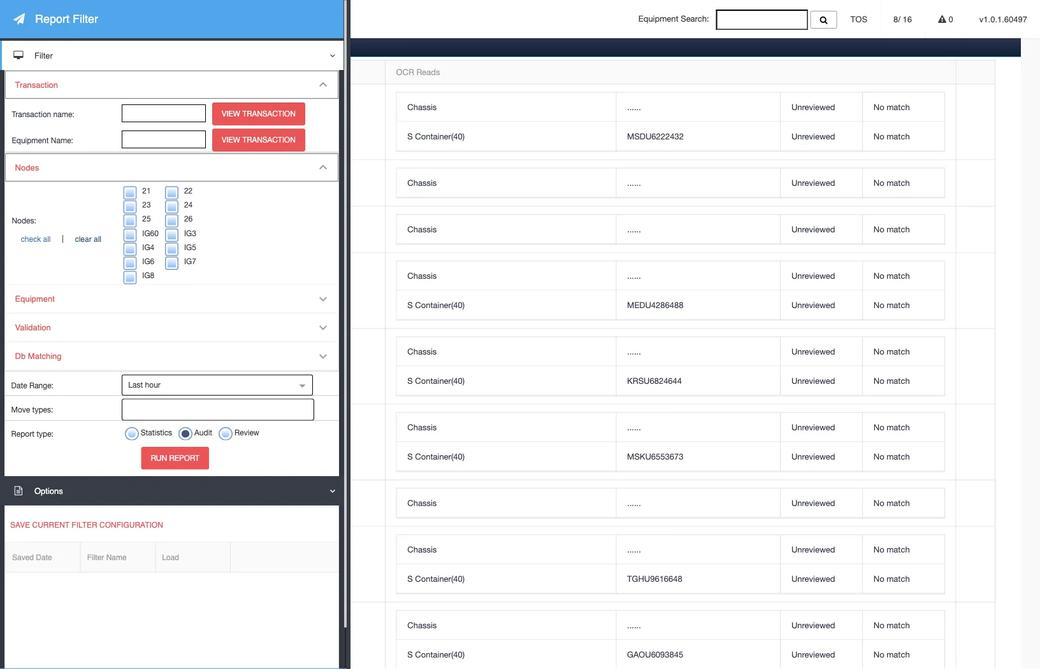 Task type: locate. For each thing, give the bounding box(es) containing it.
none text field inside transaction menu item
[[122, 104, 206, 122]]

5 chassis from the top
[[407, 347, 437, 357]]

1 horizontal spatial move
[[296, 67, 316, 77]]

10- down 'ap20231016001770'
[[76, 567, 88, 577]]

no match for 7th unreviewed cell from the top of the page
[[874, 347, 910, 357]]

8/ 16 button
[[881, 0, 925, 38]]

14 match from the top
[[887, 621, 910, 631]]

match for eighth unreviewed cell from the bottom of the page
[[887, 376, 910, 386]]

1 exit cell from the top
[[284, 84, 385, 160]]

6 ...... cell from the top
[[616, 413, 780, 443]]

move
[[296, 67, 316, 77], [11, 406, 30, 415]]

16 down ap20231016001774
[[88, 293, 97, 302]]

1 vertical spatial 25 cell
[[220, 405, 284, 481]]

2023- inside the ap20231016001776 2023-10-16 13:24:54
[[54, 124, 76, 133]]

no match cell for 14th unreviewed cell from the bottom
[[862, 122, 945, 151]]

7 2023- from the top
[[54, 567, 76, 577]]

6 2023- from the top
[[54, 505, 76, 515]]

4 container(40) from the top
[[415, 452, 465, 462]]

6 chassis cell from the top
[[397, 413, 616, 443]]

s for 21
[[407, 376, 413, 386]]

equipment up 'validation'
[[15, 294, 55, 304]]

4 s container(40) cell from the top
[[397, 443, 616, 472]]

16 inside ap20231016001777 2023-10-16 13:25:03
[[88, 185, 97, 195]]

no match for 15th unreviewed cell
[[874, 650, 910, 660]]

tghu9616648 cell
[[616, 565, 780, 594]]

ig3 inside ig3 cell
[[231, 286, 244, 296]]

report for report type:
[[11, 430, 34, 439]]

filter right bars icon
[[73, 12, 98, 25]]

1 vertical spatial view
[[222, 136, 240, 144]]

23 right 22
[[231, 178, 240, 188]]

5 unreviewed from the top
[[792, 271, 835, 281]]

no match cell for 15th unreviewed cell
[[862, 641, 945, 670]]

16 down ap20231016001772
[[88, 368, 97, 378]]

14 no match cell from the top
[[862, 612, 945, 641]]

date
[[11, 381, 27, 390], [36, 553, 52, 562]]

23
[[231, 178, 240, 188], [142, 200, 151, 209], [231, 560, 240, 570]]

16 down ap20231016001775 at the left top of page
[[88, 231, 97, 241]]

6 s container(40) cell from the top
[[397, 641, 616, 670]]

2 unreviewed cell from the top
[[780, 122, 862, 151]]

unreviewed for tghu9616648 cell
[[792, 574, 835, 584]]

check
[[21, 235, 41, 244]]

16 inside ap20231016001774 2023-10-16 13:24:16
[[88, 293, 97, 302]]

21 inside cell
[[231, 362, 240, 372]]

ap20231016001775 2023-10-16 13:24:31
[[54, 218, 132, 241]]

3 no match from the top
[[874, 178, 910, 188]]

10- down the "ap20231016001776"
[[76, 124, 88, 133]]

move for move types:
[[11, 406, 30, 415]]

1 vertical spatial ig3
[[231, 286, 244, 296]]

ig7
[[184, 257, 196, 266]]

10 match from the top
[[887, 452, 910, 462]]

10 unreviewed cell from the top
[[780, 443, 862, 472]]

7 match from the top
[[887, 347, 910, 357]]

16 for ap20231016001775 2023-10-16 13:24:31
[[88, 231, 97, 241]]

2 vertical spatial report
[[169, 454, 199, 463]]

1 vertical spatial equipment
[[12, 136, 49, 145]]

1 vertical spatial 23 cell
[[220, 527, 284, 603]]

grid
[[43, 60, 995, 670]]

1 view transaction from the top
[[222, 109, 296, 118]]

all right check
[[43, 235, 51, 244]]

2023- inside ap20231016001773 2023-10-16 13:23:58
[[54, 505, 76, 515]]

4 10- from the top
[[76, 293, 88, 302]]

15 no match cell from the top
[[862, 641, 945, 670]]

4 no match from the top
[[874, 224, 910, 234]]

16 down ap20231016001773
[[88, 505, 97, 515]]

2 vertical spatial 25
[[231, 438, 240, 448]]

0 vertical spatial ig3
[[184, 229, 196, 238]]

0 horizontal spatial report
[[11, 430, 34, 439]]

all
[[43, 235, 51, 244], [94, 235, 101, 244]]

match for 12th unreviewed cell from the top
[[887, 545, 910, 555]]

search image
[[820, 16, 828, 24]]

2 vertical spatial equipment
[[15, 294, 55, 304]]

6 s from the top
[[407, 650, 413, 660]]

16 inside ap20231016001770 2023-10-16 13:23:30
[[88, 567, 97, 577]]

15 match from the top
[[887, 650, 910, 660]]

5 ...... cell from the top
[[616, 338, 780, 367]]

row
[[43, 60, 995, 84], [43, 84, 995, 160], [397, 93, 945, 122], [397, 122, 945, 151], [43, 160, 995, 207], [397, 169, 945, 198], [43, 207, 995, 253], [397, 215, 945, 244], [43, 253, 995, 329], [397, 262, 945, 291], [397, 291, 945, 320], [43, 329, 995, 405], [397, 338, 945, 367], [397, 367, 945, 396], [43, 405, 995, 481], [397, 413, 945, 443], [397, 443, 945, 472], [43, 481, 995, 527], [397, 489, 945, 519], [43, 527, 995, 603], [397, 536, 945, 565], [5, 543, 338, 573], [397, 565, 945, 594], [43, 603, 995, 670], [397, 612, 945, 641], [397, 641, 945, 670]]

0 vertical spatial view
[[222, 109, 240, 118]]

filter down bars icon
[[34, 51, 53, 60]]

10- inside ap20231016001773 2023-10-16 13:23:58
[[76, 505, 88, 515]]

move left type
[[296, 67, 316, 77]]

25 inside nodes menu item
[[142, 215, 151, 223]]

2 view transaction button from the top
[[212, 129, 305, 152]]

check all
[[21, 235, 51, 244]]

8 chassis cell from the top
[[397, 536, 616, 565]]

10- for 13:24:31
[[76, 231, 88, 241]]

2 vertical spatial 23
[[231, 560, 240, 570]]

cell containing ap20231016001774
[[43, 253, 220, 329]]

0 vertical spatial 23 cell
[[220, 160, 284, 207]]

14 no from the top
[[874, 621, 884, 631]]

exit cell
[[284, 84, 385, 160], [284, 160, 385, 207], [284, 329, 385, 405], [284, 481, 385, 527]]

1 ...... from the top
[[627, 102, 641, 112]]

0 horizontal spatial 21
[[142, 186, 151, 195]]

11 no match cell from the top
[[862, 489, 945, 519]]

equipment name:
[[12, 136, 73, 145]]

match for ninth unreviewed cell
[[887, 423, 910, 433]]

0 vertical spatial equipment
[[638, 14, 679, 24]]

row group for 21 cell
[[397, 338, 945, 396]]

None text field
[[122, 131, 206, 148]]

23 inside nodes menu item
[[142, 200, 151, 209]]

2 exit cell from the top
[[284, 160, 385, 207]]

no match cell for 11th unreviewed cell
[[862, 489, 945, 519]]

1 unreviewed cell from the top
[[780, 93, 862, 122]]

2 s container(40) cell from the top
[[397, 291, 616, 320]]

5 10- from the top
[[76, 368, 88, 378]]

2023- inside ap20231016001777 2023-10-16 13:25:03
[[54, 185, 76, 195]]

type
[[319, 67, 336, 77]]

1 horizontal spatial all
[[94, 235, 101, 244]]

1 vertical spatial 25
[[142, 215, 151, 223]]

23 up ig60
[[142, 200, 151, 209]]

None field
[[716, 10, 808, 30], [122, 401, 138, 420], [716, 10, 808, 30], [122, 401, 138, 420]]

ap20231016001774
[[54, 279, 129, 289]]

1 chassis cell from the top
[[397, 93, 616, 122]]

equipment inside transaction menu item
[[12, 136, 49, 145]]

7 unreviewed cell from the top
[[780, 338, 862, 367]]

0 vertical spatial 23
[[231, 178, 240, 188]]

ig60
[[142, 229, 159, 238]]

unreviewed for medu4286488 ...... cell
[[792, 271, 835, 281]]

tghu9616648
[[627, 574, 682, 584]]

filter left "name"
[[87, 553, 104, 562]]

10 no match cell from the top
[[862, 443, 945, 472]]

equipment for name:
[[12, 136, 49, 145]]

exit
[[296, 117, 313, 127], [296, 178, 313, 188], [296, 362, 313, 372], [296, 499, 313, 509]]

row group for 13:23:30 23 "cell"
[[397, 536, 945, 594]]

8 no match cell from the top
[[862, 367, 945, 396]]

None text field
[[122, 104, 206, 122]]

ig3 inside nodes menu item
[[184, 229, 196, 238]]

0 vertical spatial date
[[11, 381, 27, 390]]

all right clear
[[94, 235, 101, 244]]

warning image
[[938, 15, 946, 23]]

26
[[184, 215, 193, 223], [231, 499, 240, 509]]

10- inside ap20231016001777 2023-10-16 13:25:03
[[76, 185, 88, 195]]

all for check all
[[43, 235, 51, 244]]

10 no match from the top
[[874, 452, 910, 462]]

7 ...... from the top
[[627, 499, 641, 508]]

4 match from the top
[[887, 224, 910, 234]]

no match cell for 7th unreviewed cell from the top of the page
[[862, 338, 945, 367]]

0 vertical spatial report
[[35, 12, 69, 25]]

chassis for medu4286488
[[407, 271, 437, 281]]

8/ 16
[[894, 14, 912, 24]]

16 for ap20231016001777 2023-10-16 13:25:03
[[88, 185, 97, 195]]

no match
[[874, 102, 910, 112], [874, 131, 910, 141], [874, 178, 910, 188], [874, 224, 910, 234], [874, 271, 910, 281], [874, 300, 910, 310], [874, 347, 910, 357], [874, 376, 910, 386], [874, 423, 910, 433], [874, 452, 910, 462], [874, 499, 910, 508], [874, 545, 910, 555], [874, 574, 910, 584], [874, 621, 910, 631], [874, 650, 910, 660]]

16 inside ap20231016001773 2023-10-16 13:23:58
[[88, 505, 97, 515]]

5 s from the top
[[407, 574, 413, 584]]

unreviewed for medu4286488 cell
[[792, 300, 835, 310]]

1 horizontal spatial ig3
[[231, 286, 244, 296]]

16 inside ap20231016001772 2023-10-16 13:23:56
[[88, 368, 97, 378]]

menu
[[4, 153, 339, 372]]

2 unreviewed from the top
[[792, 131, 835, 141]]

unreviewed for third ...... cell from the top
[[792, 224, 835, 234]]

2023-
[[54, 124, 76, 133], [54, 185, 76, 195], [54, 231, 76, 241], [54, 293, 76, 302], [54, 368, 76, 378], [54, 505, 76, 515], [54, 567, 76, 577]]

1 2023- from the top
[[54, 124, 76, 133]]

none text field inside transaction menu item
[[122, 131, 206, 148]]

1 vertical spatial filter
[[34, 51, 53, 60]]

view
[[222, 109, 240, 118], [222, 136, 240, 144]]

10- inside the ap20231016001776 2023-10-16 13:24:54
[[76, 124, 88, 133]]

unreviewed for msku6553673 cell
[[792, 452, 835, 462]]

reads
[[416, 67, 440, 77]]

chassis cell for tghu9616648
[[397, 536, 616, 565]]

1 vertical spatial report
[[11, 430, 34, 439]]

2 all from the left
[[94, 235, 101, 244]]

saved date link
[[6, 543, 80, 573]]

0 horizontal spatial all
[[43, 235, 51, 244]]

no match cell for 14th unreviewed cell from the top
[[862, 612, 945, 641]]

tab list containing transaction
[[43, 35, 1021, 670]]

1 horizontal spatial 21
[[231, 362, 240, 372]]

5 ...... from the top
[[627, 347, 641, 357]]

16 down the ap20231016001777
[[88, 185, 97, 195]]

container(40)
[[415, 131, 465, 141], [415, 300, 465, 310], [415, 376, 465, 386], [415, 452, 465, 462], [415, 574, 465, 584], [415, 650, 465, 660]]

3 no match cell from the top
[[862, 169, 945, 198]]

view transaction
[[222, 109, 296, 118], [222, 136, 296, 144]]

9 no from the top
[[874, 423, 884, 433]]

row group for 25 cell associated with msku6553673
[[397, 413, 945, 472]]

11 no from the top
[[874, 499, 884, 508]]

1 no match from the top
[[874, 102, 910, 112]]

8 chassis from the top
[[407, 545, 437, 555]]

date right saved
[[36, 553, 52, 562]]

no
[[874, 102, 884, 112], [874, 131, 884, 141], [874, 178, 884, 188], [874, 224, 884, 234], [874, 271, 884, 281], [874, 300, 884, 310], [874, 347, 884, 357], [874, 376, 884, 386], [874, 423, 884, 433], [874, 452, 884, 462], [874, 499, 884, 508], [874, 545, 884, 555], [874, 574, 884, 584], [874, 621, 884, 631], [874, 650, 884, 660]]

0 vertical spatial view transaction
[[222, 109, 296, 118]]

1 vertical spatial 21
[[231, 362, 240, 372]]

1 s container(40) from the top
[[407, 131, 465, 141]]

23 cell
[[220, 160, 284, 207], [220, 527, 284, 603]]

filter
[[73, 12, 98, 25], [34, 51, 53, 60], [87, 553, 104, 562]]

0 vertical spatial move
[[296, 67, 316, 77]]

12 no match cell from the top
[[862, 536, 945, 565]]

16 right 8/
[[903, 14, 912, 24]]

1 vertical spatial view transaction button
[[212, 129, 305, 152]]

25 up ig60
[[142, 215, 151, 223]]

2 s container(40) from the top
[[407, 300, 465, 310]]

25 cell right audit
[[220, 405, 284, 481]]

25 cell for msku6553673
[[220, 405, 284, 481]]

ocr
[[396, 67, 414, 77]]

medu4286488 cell
[[616, 291, 780, 320]]

report inside report filter 'link'
[[35, 12, 69, 25]]

13:25:03
[[100, 185, 132, 195]]

equipment link
[[5, 285, 338, 314]]

chassis cell
[[397, 93, 616, 122], [397, 169, 616, 198], [397, 215, 616, 244], [397, 262, 616, 291], [397, 338, 616, 367], [397, 413, 616, 443], [397, 489, 616, 519], [397, 536, 616, 565], [397, 612, 616, 641]]

no match for 1st unreviewed cell
[[874, 102, 910, 112]]

equipment
[[638, 14, 679, 24], [12, 136, 49, 145], [15, 294, 55, 304]]

0 vertical spatial view transaction button
[[212, 103, 305, 126]]

range:
[[29, 381, 54, 390]]

25 down node
[[231, 117, 240, 127]]

5 no match cell from the top
[[862, 262, 945, 291]]

row containing ap20231016001773
[[43, 481, 995, 527]]

23 cell for 13:25:03
[[220, 160, 284, 207]]

0 horizontal spatial ig3
[[184, 229, 196, 238]]

match for fourth unreviewed cell
[[887, 224, 910, 234]]

9 unreviewed cell from the top
[[780, 413, 862, 443]]

0
[[946, 14, 953, 24]]

...... for msdu6222432
[[627, 102, 641, 112]]

23 right load link
[[231, 560, 240, 570]]

exit cell for 25
[[284, 84, 385, 160]]

unreviewed for ...... cell for msku6553673
[[792, 423, 835, 433]]

ig8
[[142, 271, 154, 280]]

row group
[[43, 84, 995, 670], [397, 93, 945, 151], [397, 262, 945, 320], [397, 338, 945, 396], [397, 413, 945, 472], [397, 536, 945, 594], [397, 612, 945, 670]]

filter name
[[87, 553, 127, 562]]

1 vertical spatial move
[[11, 406, 30, 415]]

no match for 12th unreviewed cell from the top
[[874, 545, 910, 555]]

16 for ap20231016001776 2023-10-16 13:24:54
[[88, 124, 97, 133]]

1 vertical spatial 26
[[231, 499, 240, 509]]

12 no match from the top
[[874, 545, 910, 555]]

options
[[34, 487, 63, 496]]

3 2023- from the top
[[54, 231, 76, 241]]

no match for 3rd unreviewed cell
[[874, 178, 910, 188]]

8 ...... from the top
[[627, 545, 641, 555]]

unreviewed
[[792, 102, 835, 112], [792, 131, 835, 141], [792, 178, 835, 188], [792, 224, 835, 234], [792, 271, 835, 281], [792, 300, 835, 310], [792, 347, 835, 357], [792, 376, 835, 386], [792, 423, 835, 433], [792, 452, 835, 462], [792, 499, 835, 508], [792, 545, 835, 555], [792, 574, 835, 584], [792, 621, 835, 631], [792, 650, 835, 660]]

1 horizontal spatial 26
[[231, 499, 240, 509]]

2 no from the top
[[874, 131, 884, 141]]

9 ...... cell from the top
[[616, 612, 780, 641]]

krsu6824644 cell
[[616, 367, 780, 396]]

23 for ap20231016001770 2023-10-16 13:23:30
[[231, 560, 240, 570]]

1 vertical spatial 23
[[142, 200, 151, 209]]

0 vertical spatial 25 cell
[[220, 84, 284, 160]]

entry cell
[[284, 253, 385, 329]]

4 chassis from the top
[[407, 271, 437, 281]]

unreviewed for krsu6824644 ...... cell
[[792, 347, 835, 357]]

13:24:16
[[100, 293, 132, 302]]

check all link
[[12, 235, 60, 244]]

6 s container(40) from the top
[[407, 650, 465, 660]]

tos
[[851, 14, 867, 24]]

1 vertical spatial date
[[36, 553, 52, 562]]

10- inside ap20231016001770 2023-10-16 13:23:30
[[76, 567, 88, 577]]

chassis for tghu9616648
[[407, 545, 437, 555]]

1 horizontal spatial report
[[35, 12, 69, 25]]

cell
[[43, 84, 220, 160], [956, 84, 995, 160], [43, 160, 220, 207], [956, 160, 995, 207], [43, 207, 220, 253], [220, 207, 284, 253], [284, 207, 385, 253], [956, 207, 995, 253], [43, 253, 220, 329], [956, 253, 995, 329], [43, 329, 220, 405], [956, 329, 995, 405], [284, 405, 385, 481], [956, 405, 995, 481], [43, 481, 220, 527], [956, 481, 995, 527], [43, 527, 220, 603], [284, 527, 385, 603], [956, 527, 995, 603], [43, 603, 220, 670], [220, 603, 284, 670], [284, 603, 385, 670], [956, 603, 995, 670]]

unreviewed cell
[[780, 93, 862, 122], [780, 122, 862, 151], [780, 169, 862, 198], [780, 215, 862, 244], [780, 262, 862, 291], [780, 291, 862, 320], [780, 338, 862, 367], [780, 367, 862, 396], [780, 413, 862, 443], [780, 443, 862, 472], [780, 489, 862, 519], [780, 536, 862, 565], [780, 565, 862, 594], [780, 612, 862, 641], [780, 641, 862, 670]]

16 down 'ap20231016001770'
[[88, 567, 97, 577]]

view for transaction name:
[[222, 109, 240, 118]]

25 inside 25 cell
[[231, 117, 240, 127]]

0 vertical spatial 21
[[142, 186, 151, 195]]

row containing saved date
[[5, 543, 338, 573]]

search:
[[681, 14, 709, 24]]

unreviewed for third ...... cell from the bottom
[[792, 499, 835, 508]]

16 inside ap20231016001775 2023-10-16 13:24:31
[[88, 231, 97, 241]]

5 match from the top
[[887, 271, 910, 281]]

filter inside row
[[87, 553, 104, 562]]

chassis cell for msdu6222432
[[397, 93, 616, 122]]

5 s container(40) cell from the top
[[397, 565, 616, 594]]

1 s container(40) cell from the top
[[397, 122, 616, 151]]

report filter navigation
[[0, 0, 344, 670]]

container(40) for ig3
[[415, 300, 465, 310]]

1 vertical spatial view transaction
[[222, 136, 296, 144]]

26 inside 26 "cell"
[[231, 499, 240, 509]]

options link
[[0, 477, 344, 506]]

s
[[407, 131, 413, 141], [407, 300, 413, 310], [407, 376, 413, 386], [407, 452, 413, 462], [407, 574, 413, 584], [407, 650, 413, 660]]

6 ...... from the top
[[627, 423, 641, 433]]

10- inside ap20231016001772 2023-10-16 13:23:56
[[76, 368, 88, 378]]

v1.0.1.60497
[[979, 14, 1027, 24]]

nodes
[[15, 163, 39, 172]]

move inside report filter navigation
[[11, 406, 30, 415]]

2023- inside ap20231016001770 2023-10-16 13:23:30
[[54, 567, 76, 577]]

10- inside ap20231016001775 2023-10-16 13:24:31
[[76, 231, 88, 241]]

date left range:
[[11, 381, 27, 390]]

match for 15th unreviewed cell
[[887, 650, 910, 660]]

menu containing nodes
[[4, 153, 339, 372]]

cell containing ap20231016001777
[[43, 160, 220, 207]]

filter link
[[0, 41, 344, 70]]

1 no match cell from the top
[[862, 93, 945, 122]]

13:24:31
[[100, 231, 132, 241]]

0 horizontal spatial 26
[[184, 215, 193, 223]]

chassis for msku6553673
[[407, 423, 437, 433]]

2 vertical spatial filter
[[87, 553, 104, 562]]

21 cell
[[220, 329, 284, 405]]

10- down ap20231016001773
[[76, 505, 88, 515]]

2023- inside ap20231016001772 2023-10-16 13:23:56
[[54, 368, 76, 378]]

25 cell
[[220, 84, 284, 160], [220, 405, 284, 481]]

s container(40) cell for tghu9616648
[[397, 565, 616, 594]]

4 s container(40) from the top
[[407, 452, 465, 462]]

tab
[[45, 35, 90, 57], [88, 35, 145, 56]]

chassis for gaou6093845
[[407, 621, 437, 631]]

no match cell for 3rd unreviewed cell
[[862, 169, 945, 198]]

audit
[[194, 428, 212, 437]]

11 no match from the top
[[874, 499, 910, 508]]

tab list
[[43, 35, 1021, 670]]

6 no match from the top
[[874, 300, 910, 310]]

2023- inside ap20231016001774 2023-10-16 13:24:16
[[54, 293, 76, 302]]

10- down ap20231016001774
[[76, 293, 88, 302]]

equipment up nodes
[[12, 136, 49, 145]]

25 down review at bottom left
[[231, 438, 240, 448]]

16 for ap20231016001772 2023-10-16 13:23:56
[[88, 368, 97, 378]]

match for 14th unreviewed cell from the bottom
[[887, 131, 910, 141]]

10- inside ap20231016001774 2023-10-16 13:24:16
[[76, 293, 88, 302]]

...... cell for tghu9616648
[[616, 536, 780, 565]]

8 match from the top
[[887, 376, 910, 386]]

6 10- from the top
[[76, 505, 88, 515]]

4 exit from the top
[[296, 499, 313, 509]]

1 exit from the top
[[296, 117, 313, 127]]

view transaction button
[[212, 103, 305, 126], [212, 129, 305, 152]]

0 vertical spatial filter
[[73, 12, 98, 25]]

move left types:
[[11, 406, 30, 415]]

10- down ap20231016001772
[[76, 368, 88, 378]]

s container(40) cell for gaou6093845
[[397, 641, 616, 670]]

2 horizontal spatial report
[[169, 454, 199, 463]]

s container(40) cell for msdu6222432
[[397, 122, 616, 151]]

chassis for krsu6824644
[[407, 347, 437, 357]]

3 s container(40) cell from the top
[[397, 367, 616, 396]]

5 2023- from the top
[[54, 368, 76, 378]]

...... for gaou6093845
[[627, 621, 641, 631]]

krsu6824644
[[627, 376, 682, 386]]

s container(40) cell
[[397, 122, 616, 151], [397, 291, 616, 320], [397, 367, 616, 396], [397, 443, 616, 472], [397, 565, 616, 594], [397, 641, 616, 670]]

s container(40) cell for krsu6824644
[[397, 367, 616, 396]]

no match cell
[[862, 93, 945, 122], [862, 122, 945, 151], [862, 169, 945, 198], [862, 215, 945, 244], [862, 262, 945, 291], [862, 291, 945, 320], [862, 338, 945, 367], [862, 367, 945, 396], [862, 413, 945, 443], [862, 443, 945, 472], [862, 489, 945, 519], [862, 536, 945, 565], [862, 565, 945, 594], [862, 612, 945, 641], [862, 641, 945, 670]]

4 ...... cell from the top
[[616, 262, 780, 291]]

s container(40)
[[407, 131, 465, 141], [407, 300, 465, 310], [407, 376, 465, 386], [407, 452, 465, 462], [407, 574, 465, 584], [407, 650, 465, 660]]

2 view transaction from the top
[[222, 136, 296, 144]]

chassis cell for medu4286488
[[397, 262, 616, 291]]

10- down the ap20231016001777
[[76, 185, 88, 195]]

2023- for 2023-10-16 13:23:30
[[54, 567, 76, 577]]

report
[[35, 12, 69, 25], [11, 430, 34, 439], [169, 454, 199, 463]]

container(40) for 21
[[415, 376, 465, 386]]

0 vertical spatial 26
[[184, 215, 193, 223]]

4 exit cell from the top
[[284, 481, 385, 527]]

2023- for 2023-10-16 13:24:54
[[54, 124, 76, 133]]

view transaction for transaction name:
[[222, 109, 296, 118]]

menu inside report filter navigation
[[4, 153, 339, 372]]

view transaction for equipment name:
[[222, 136, 296, 144]]

chassis
[[407, 102, 437, 112], [407, 178, 437, 188], [407, 224, 437, 234], [407, 271, 437, 281], [407, 347, 437, 357], [407, 423, 437, 433], [407, 499, 437, 508], [407, 545, 437, 555], [407, 621, 437, 631]]

25 cell down node
[[220, 84, 284, 160]]

...... cell for msdu6222432
[[616, 93, 780, 122]]

3 s from the top
[[407, 376, 413, 386]]

msdu6222432 cell
[[616, 122, 780, 151]]

16
[[903, 14, 912, 24], [88, 124, 97, 133], [88, 185, 97, 195], [88, 231, 97, 241], [88, 293, 97, 302], [88, 368, 97, 378], [88, 505, 97, 515], [88, 567, 97, 577]]

11 unreviewed cell from the top
[[780, 489, 862, 519]]

equipment left search:
[[638, 14, 679, 24]]

...... for tghu9616648
[[627, 545, 641, 555]]

3 10- from the top
[[76, 231, 88, 241]]

report filter
[[35, 12, 98, 25]]

unreviewed for msdu6222432 cell
[[792, 131, 835, 141]]

no match cell for eighth unreviewed cell from the bottom of the page
[[862, 367, 945, 396]]

1 unreviewed from the top
[[792, 102, 835, 112]]

13:23:56
[[100, 368, 132, 378]]

3 unreviewed cell from the top
[[780, 169, 862, 198]]

no match cell for fourth unreviewed cell
[[862, 215, 945, 244]]

8/
[[894, 14, 901, 24]]

10- down ap20231016001775 at the left top of page
[[76, 231, 88, 241]]

s container(40) for 23
[[407, 574, 465, 584]]

no match for 3rd unreviewed cell from the bottom
[[874, 574, 910, 584]]

10 unreviewed from the top
[[792, 452, 835, 462]]

s for 23
[[407, 574, 413, 584]]

6 match from the top
[[887, 300, 910, 310]]

2023- inside ap20231016001775 2023-10-16 13:24:31
[[54, 231, 76, 241]]

25 inside ap20231016001771 25
[[231, 438, 240, 448]]

5 no match from the top
[[874, 271, 910, 281]]

0 horizontal spatial move
[[11, 406, 30, 415]]

2 exit from the top
[[296, 178, 313, 188]]

16 down the "ap20231016001776"
[[88, 124, 97, 133]]

0 vertical spatial 25
[[231, 117, 240, 127]]

13 no match from the top
[[874, 574, 910, 584]]

...... cell
[[616, 93, 780, 122], [616, 169, 780, 198], [616, 215, 780, 244], [616, 262, 780, 291], [616, 338, 780, 367], [616, 413, 780, 443], [616, 489, 780, 519], [616, 536, 780, 565], [616, 612, 780, 641]]

1 horizontal spatial date
[[36, 553, 52, 562]]

ap20231016001772 2023-10-16 13:23:56
[[54, 355, 132, 378]]

2 23 cell from the top
[[220, 527, 284, 603]]

date range:
[[11, 381, 54, 390]]

16 inside the ap20231016001776 2023-10-16 13:24:54
[[88, 124, 97, 133]]



Task type: describe. For each thing, give the bounding box(es) containing it.
...... for krsu6824644
[[627, 347, 641, 357]]

7 chassis from the top
[[407, 499, 437, 508]]

23 for ap20231016001777 2023-10-16 13:25:03
[[231, 178, 240, 188]]

clear all
[[75, 235, 101, 244]]

7 ...... cell from the top
[[616, 489, 780, 519]]

run report
[[151, 454, 199, 463]]

cell containing ap20231016001775
[[43, 207, 220, 253]]

ap20231016001771
[[54, 431, 129, 441]]

15 no from the top
[[874, 650, 884, 660]]

load link
[[156, 543, 230, 573]]

load
[[162, 553, 179, 562]]

2 chassis cell from the top
[[397, 169, 616, 198]]

25 cell for msdu6222432
[[220, 84, 284, 160]]

s container(40) for 25
[[407, 131, 465, 141]]

ap20231016001776
[[54, 110, 129, 120]]

...... cell for msku6553673
[[616, 413, 780, 443]]

gaou6093845
[[627, 650, 683, 660]]

chassis cell for gaou6093845
[[397, 612, 616, 641]]

ig3 cell
[[220, 253, 284, 329]]

no match for ninth unreviewed cell
[[874, 423, 910, 433]]

name:
[[53, 110, 74, 118]]

exit cell for 26
[[284, 481, 385, 527]]

types:
[[32, 406, 53, 415]]

s container(40) for 21
[[407, 376, 465, 386]]

ap20231016001774 2023-10-16 13:24:16
[[54, 279, 132, 302]]

cell containing ap20231016001770
[[43, 527, 220, 603]]

report filter link
[[0, 0, 344, 38]]

no match cell for 6th unreviewed cell from the bottom of the page
[[862, 443, 945, 472]]

15 unreviewed cell from the top
[[780, 641, 862, 670]]

s container(40) cell for msku6553673
[[397, 443, 616, 472]]

statistics
[[141, 428, 172, 437]]

msdu6222432
[[627, 131, 684, 141]]

6 container(40) from the top
[[415, 650, 465, 660]]

ap20231016001773 2023-10-16 13:23:58
[[54, 492, 132, 515]]

|
[[60, 234, 66, 243]]

16 for ap20231016001770 2023-10-16 13:23:30
[[88, 567, 97, 577]]

msku6553673 cell
[[616, 443, 780, 472]]

row inside report filter navigation
[[5, 543, 338, 573]]

12 no from the top
[[874, 545, 884, 555]]

review
[[235, 428, 259, 437]]

container(40) for 23
[[415, 574, 465, 584]]

db matching
[[15, 352, 62, 361]]

saved date
[[12, 553, 52, 562]]

10- for 13:23:30
[[76, 567, 88, 577]]

row containing ap20231016001775
[[43, 207, 995, 253]]

2 chassis from the top
[[407, 178, 437, 188]]

...... for medu4286488
[[627, 271, 641, 281]]

10- for 13:25:03
[[76, 185, 88, 195]]

filter for filter name
[[87, 553, 104, 562]]

row containing ap20231016001777
[[43, 160, 995, 207]]

medu4286488
[[627, 300, 684, 310]]

21 inside nodes menu item
[[142, 186, 151, 195]]

name:
[[51, 136, 73, 145]]

ig4
[[142, 243, 154, 252]]

13:23:58
[[100, 505, 132, 515]]

unreviewed for ...... cell for tghu9616648
[[792, 545, 835, 555]]

transaction link
[[5, 71, 338, 99]]

filter name link
[[81, 543, 155, 573]]

transaction menu item
[[5, 71, 338, 152]]

1 no from the top
[[874, 102, 884, 112]]

no match for eighth unreviewed cell from the bottom of the page
[[874, 376, 910, 386]]

s for 25
[[407, 131, 413, 141]]

grid containing transaction
[[43, 60, 995, 670]]

cell containing ap20231016001772
[[43, 329, 220, 405]]

saved
[[12, 553, 34, 562]]

8 no from the top
[[874, 376, 884, 386]]

ap20231016001770
[[54, 553, 129, 563]]

26 cell
[[220, 481, 284, 527]]

3 no from the top
[[874, 178, 884, 188]]

ig3 for 21
[[231, 286, 244, 296]]

ap20231016001775
[[54, 218, 129, 228]]

no match cell for 3rd unreviewed cell from the bottom
[[862, 565, 945, 594]]

cell containing ap20231016001773
[[43, 481, 220, 527]]

exit for 26
[[296, 499, 313, 509]]

23 cell for 13:23:30
[[220, 527, 284, 603]]

no match cell for sixth unreviewed cell from the top of the page
[[862, 291, 945, 320]]

13 unreviewed cell from the top
[[780, 565, 862, 594]]

type:
[[37, 430, 54, 439]]

bars image
[[52, 13, 62, 24]]

2 tab from the left
[[88, 35, 145, 56]]

3 chassis cell from the top
[[397, 215, 616, 244]]

entry
[[296, 286, 322, 296]]

validation
[[15, 323, 51, 333]]

ap20231016001776 2023-10-16 13:24:54
[[54, 110, 132, 133]]

3 ...... cell from the top
[[616, 215, 780, 244]]

unreviewed for gaou6093845 cell
[[792, 650, 835, 660]]

nodes link
[[5, 154, 338, 182]]

13:24:54
[[100, 124, 132, 133]]

report for report filter
[[35, 12, 69, 25]]

2 ...... from the top
[[627, 178, 641, 188]]

nodes:
[[12, 216, 36, 225]]

13 no from the top
[[874, 574, 884, 584]]

v1.0.1.60497 button
[[967, 0, 1040, 38]]

2023- for 2023-10-16 13:24:31
[[54, 231, 76, 241]]

4 no from the top
[[874, 224, 884, 234]]

2023- for 2023-10-16 13:24:16
[[54, 293, 76, 302]]

hour
[[145, 381, 160, 390]]

2 ...... cell from the top
[[616, 169, 780, 198]]

last hour
[[128, 381, 160, 390]]

match for 3rd unreviewed cell
[[887, 178, 910, 188]]

13:23:30
[[100, 567, 132, 577]]

msku6553673
[[627, 452, 684, 462]]

run report button
[[141, 447, 209, 470]]

10- for 13:23:58
[[76, 505, 88, 515]]

6 no from the top
[[874, 300, 884, 310]]

...... for msku6553673
[[627, 423, 641, 433]]

2023- for 2023-10-16 13:23:56
[[54, 368, 76, 378]]

row group for ig3 cell
[[397, 262, 945, 320]]

db
[[15, 352, 26, 361]]

report type:
[[11, 430, 54, 439]]

ap20231016001777 2023-10-16 13:25:03
[[54, 171, 132, 195]]

ig6
[[142, 257, 154, 266]]

node
[[231, 67, 251, 77]]

report inside run report button
[[169, 454, 199, 463]]

12 unreviewed cell from the top
[[780, 536, 862, 565]]

10- for 13:24:54
[[76, 124, 88, 133]]

chassis for msdu6222432
[[407, 102, 437, 112]]

7 no from the top
[[874, 347, 884, 357]]

5 unreviewed cell from the top
[[780, 262, 862, 291]]

10 no from the top
[[874, 452, 884, 462]]

row group for 25 cell for msdu6222432
[[397, 93, 945, 151]]

move types:
[[11, 406, 53, 415]]

1 tab from the left
[[45, 35, 90, 57]]

6 unreviewed cell from the top
[[780, 291, 862, 320]]

22
[[184, 186, 193, 195]]

filter inside 'link'
[[73, 12, 98, 25]]

exit cell for 23
[[284, 160, 385, 207]]

tos button
[[838, 0, 880, 38]]

5 no from the top
[[874, 271, 884, 281]]

no match for sixth unreviewed cell from the top of the page
[[874, 300, 910, 310]]

match for 1st unreviewed cell
[[887, 102, 910, 112]]

ig5
[[184, 243, 196, 252]]

s container(40) cell for medu4286488
[[397, 291, 616, 320]]

no match for 11th unreviewed cell
[[874, 499, 910, 508]]

unreviewed for krsu6824644 cell
[[792, 376, 835, 386]]

ap20231016001777
[[54, 171, 129, 181]]

16 for ap20231016001774 2023-10-16 13:24:16
[[88, 293, 97, 302]]

no match cell for ninth unreviewed cell
[[862, 413, 945, 443]]

4 unreviewed cell from the top
[[780, 215, 862, 244]]

equipment search:
[[638, 14, 716, 24]]

move for move type
[[296, 67, 316, 77]]

ig3 for ig5
[[184, 229, 196, 238]]

exit for 23
[[296, 178, 313, 188]]

gaou6093845 cell
[[616, 641, 780, 670]]

16 for ap20231016001773 2023-10-16 13:23:58
[[88, 505, 97, 515]]

exit cell for 21
[[284, 329, 385, 405]]

view transaction button for name:
[[212, 129, 305, 152]]

16 inside dropdown button
[[903, 14, 912, 24]]

chassis cell for krsu6824644
[[397, 338, 616, 367]]

matching
[[28, 352, 62, 361]]

8 unreviewed cell from the top
[[780, 367, 862, 396]]

7 chassis cell from the top
[[397, 489, 616, 519]]

name
[[106, 553, 127, 562]]

2023- for 2023-10-16 13:25:03
[[54, 185, 76, 195]]

clear all link
[[66, 235, 111, 244]]

exit for 21
[[296, 362, 313, 372]]

db matching link
[[5, 342, 338, 371]]

3 chassis from the top
[[407, 224, 437, 234]]

14 unreviewed cell from the top
[[780, 612, 862, 641]]

nodes menu item
[[5, 154, 338, 285]]

ap20231016001771 25
[[54, 431, 240, 448]]

run
[[151, 454, 167, 463]]

cell containing ap20231016001776
[[43, 84, 220, 160]]

ap20231016001773
[[54, 492, 129, 502]]

unreviewed for gaou6093845's ...... cell
[[792, 621, 835, 631]]

26 inside nodes menu item
[[184, 215, 193, 223]]

chassis cell for msku6553673
[[397, 413, 616, 443]]

last
[[128, 381, 143, 390]]

view for equipment name:
[[222, 136, 240, 144]]

transaction name:
[[12, 110, 74, 118]]

match for 11th unreviewed cell from the bottom of the page
[[887, 271, 910, 281]]

clear
[[75, 235, 92, 244]]

0 horizontal spatial date
[[11, 381, 27, 390]]

unreviewed for eighth ...... cell from the bottom of the page
[[792, 178, 835, 188]]

row containing transaction
[[43, 60, 995, 84]]

ocr reads
[[396, 67, 440, 77]]

validation link
[[5, 314, 338, 342]]

no match cell for 1st unreviewed cell
[[862, 93, 945, 122]]

no match for 6th unreviewed cell from the bottom of the page
[[874, 452, 910, 462]]

3 ...... from the top
[[627, 224, 641, 234]]

ap20231016001770 2023-10-16 13:23:30
[[54, 553, 132, 577]]

no match for 14th unreviewed cell from the top
[[874, 621, 910, 631]]

4 s from the top
[[407, 452, 413, 462]]

move type
[[296, 67, 336, 77]]

24
[[184, 200, 193, 209]]



Task type: vqa. For each thing, say whether or not it's contained in the screenshot.
8th UNREVIEWED CELL from the top
yes



